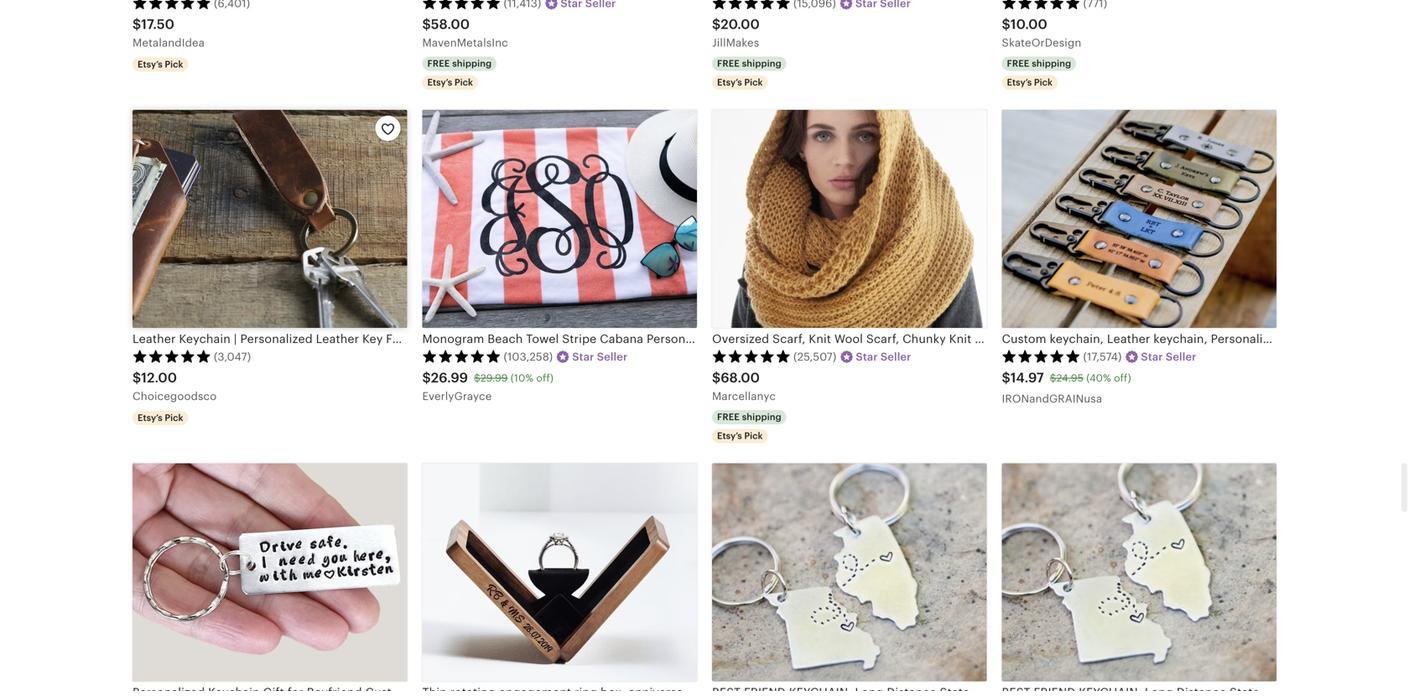 Task type: vqa. For each thing, say whether or not it's contained in the screenshot.
the leftmost Star Seller
yes



Task type: locate. For each thing, give the bounding box(es) containing it.
2 horizontal spatial star seller
[[1142, 351, 1197, 363]]

free shipping etsy's pick for 20.00
[[718, 58, 782, 88]]

1 horizontal spatial star seller
[[856, 351, 912, 363]]

1 off) from the left
[[537, 373, 554, 384]]

$ 14.97 $ 24.95 (40% off)
[[1002, 370, 1132, 385]]

leather up 12.00
[[133, 332, 176, 346]]

1 star seller from the left
[[573, 351, 628, 363]]

star down a4
[[856, 351, 878, 363]]

free down 'skateordesign'
[[1007, 58, 1030, 69]]

14.97
[[1011, 370, 1045, 385]]

2 horizontal spatial seller
[[1166, 351, 1197, 363]]

off) right (40%
[[1115, 373, 1132, 384]]

2 horizontal spatial leather
[[551, 332, 594, 346]]

1 horizontal spatial leather
[[316, 332, 359, 346]]

free shipping etsy's pick down mavenmetalsinc
[[428, 58, 492, 88]]

pick
[[165, 59, 183, 70], [455, 77, 473, 88], [745, 77, 763, 88], [1035, 77, 1053, 88], [165, 413, 183, 423], [745, 431, 763, 441]]

etsy's
[[138, 59, 163, 70], [428, 77, 453, 88], [718, 77, 742, 88], [1007, 77, 1032, 88], [138, 413, 163, 423], [718, 431, 742, 441]]

etsy's pick down 'choicegoodsco'
[[138, 413, 183, 423]]

metalandidea
[[133, 36, 205, 49]]

free shipping etsy's pick down 'skateordesign'
[[1007, 58, 1072, 88]]

star seller for 14.97
[[1142, 351, 1197, 363]]

24.95
[[1057, 373, 1084, 384]]

0 horizontal spatial |
[[234, 332, 237, 346]]

1 personalized from the left
[[240, 332, 313, 346]]

personalized
[[240, 332, 313, 346], [647, 332, 719, 346]]

0 vertical spatial etsy's pick
[[138, 59, 183, 70]]

leather left key at the left of the page
[[316, 332, 359, 346]]

off)
[[537, 373, 554, 384], [1115, 373, 1132, 384]]

$ 17.50 metalandidea
[[133, 17, 205, 49]]

2 leather from the left
[[316, 332, 359, 346]]

seller right (25,507)
[[881, 351, 912, 363]]

shipping down mavenmetalsinc
[[452, 58, 492, 69]]

free shipping etsy's pick
[[428, 58, 492, 88], [718, 58, 782, 88], [1007, 58, 1072, 88], [718, 412, 782, 441]]

12.00
[[141, 370, 177, 385]]

monogram beach towel stripe cabana personalized glitter towel (mg006) a4 image
[[423, 110, 697, 328]]

free down jillmakes
[[718, 58, 740, 69]]

1 horizontal spatial best friend keychain, long distance state keychains, best friend gift- set of two state map keychains, going away gift image
[[1002, 464, 1277, 682]]

seller down english
[[597, 351, 628, 363]]

stripe
[[562, 332, 597, 346]]

$ inside "$ 17.50 metalandidea"
[[133, 17, 141, 32]]

1 star from the left
[[573, 351, 595, 363]]

tan
[[642, 332, 662, 346]]

$
[[133, 17, 141, 32], [423, 17, 431, 32], [712, 17, 721, 32], [1002, 17, 1011, 32], [133, 370, 141, 385], [423, 370, 431, 385], [712, 370, 721, 385], [1002, 370, 1011, 385], [474, 373, 481, 384], [1050, 373, 1057, 384]]

towel right the glitter
[[762, 332, 795, 346]]

free for 10.00
[[1007, 58, 1030, 69]]

everlygrayce
[[423, 390, 492, 403]]

1 | from the left
[[234, 332, 237, 346]]

oversized scarf, knit wool scarf, chunky knit scarf, infinity scarf, winter shawl, knit loop scarf, london infinity scarf, marcella - ma0402 image
[[712, 110, 987, 328]]

$ inside the $ 20.00 jillmakes
[[712, 17, 721, 32]]

personalized up (3,047)
[[240, 332, 313, 346]]

1 horizontal spatial seller
[[881, 351, 912, 363]]

| up (3,047)
[[234, 332, 237, 346]]

free shipping etsy's pick down the marcellanyc
[[718, 412, 782, 441]]

off) for 26.99
[[537, 373, 554, 384]]

etsy's pick
[[138, 59, 183, 70], [138, 413, 183, 423]]

26.99
[[431, 370, 468, 385]]

1 leather from the left
[[133, 332, 176, 346]]

2 horizontal spatial |
[[490, 332, 493, 346]]

2 star from the left
[[856, 351, 878, 363]]

$ 68.00 marcellanyc
[[712, 370, 776, 403]]

free
[[428, 58, 450, 69], [718, 58, 740, 69], [1007, 58, 1030, 69], [718, 412, 740, 423]]

|
[[234, 332, 237, 346], [411, 332, 414, 346], [490, 332, 493, 346]]

(3,047)
[[214, 351, 251, 363]]

seller
[[597, 351, 628, 363], [881, 351, 912, 363], [1166, 351, 1197, 363]]

best friend keychain, long distance state keychains, best friend gift- set of two state map keychains, going away gift image
[[712, 464, 987, 682], [1002, 464, 1277, 682]]

$ inside $ 68.00 marcellanyc
[[712, 370, 721, 385]]

3 star seller from the left
[[1142, 351, 1197, 363]]

free shipping etsy's pick down jillmakes
[[718, 58, 782, 88]]

$ inside "$ 12.00 choicegoodsco"
[[133, 370, 141, 385]]

20.00
[[721, 17, 760, 32]]

etsy's down the marcellanyc
[[718, 431, 742, 441]]

| right gift
[[490, 332, 493, 346]]

0 horizontal spatial star seller
[[573, 351, 628, 363]]

$ for 20.00
[[712, 17, 721, 32]]

0 horizontal spatial leather
[[133, 332, 176, 346]]

$ 58.00 mavenmetalsinc
[[423, 17, 508, 49]]

fob
[[386, 332, 408, 346]]

leather
[[133, 332, 176, 346], [316, 332, 359, 346], [551, 332, 594, 346]]

1 horizontal spatial personalized
[[647, 332, 719, 346]]

5 out of 5 stars image
[[133, 0, 211, 9], [423, 0, 501, 9], [712, 0, 791, 9], [1002, 0, 1081, 9], [133, 350, 211, 363], [423, 350, 501, 363], [712, 350, 791, 363], [1002, 350, 1081, 363]]

0 horizontal spatial seller
[[597, 351, 628, 363]]

jillmakes
[[712, 36, 760, 49]]

5 out of 5 stars image down monogram
[[423, 350, 501, 363]]

star seller down a4
[[856, 351, 912, 363]]

1 seller from the left
[[597, 351, 628, 363]]

1 horizontal spatial towel
[[762, 332, 795, 346]]

0 horizontal spatial personalized
[[240, 332, 313, 346]]

star right (17,574)
[[1142, 351, 1164, 363]]

3 seller from the left
[[1166, 351, 1197, 363]]

a4
[[853, 332, 869, 346]]

horween
[[496, 332, 548, 346]]

0 horizontal spatial star
[[573, 351, 595, 363]]

0 horizontal spatial best friend keychain, long distance state keychains, best friend gift- set of two state map keychains, going away gift image
[[712, 464, 987, 682]]

star for 14.97
[[1142, 351, 1164, 363]]

off) inside '$ 14.97 $ 24.95 (40% off)'
[[1115, 373, 1132, 384]]

off) right (10%
[[537, 373, 554, 384]]

$ inside '$ 14.97 $ 24.95 (40% off)'
[[1050, 373, 1057, 384]]

monogram
[[423, 332, 485, 346]]

$ for 58.00
[[423, 17, 431, 32]]

$ for 14.97
[[1002, 370, 1011, 385]]

1 etsy's pick from the top
[[138, 59, 183, 70]]

etsy's down jillmakes
[[718, 77, 742, 88]]

3 star from the left
[[1142, 351, 1164, 363]]

68.00
[[721, 370, 760, 385]]

shipping down 'skateordesign'
[[1032, 58, 1072, 69]]

1 horizontal spatial |
[[411, 332, 414, 346]]

star seller right (17,574)
[[1142, 351, 1197, 363]]

5 out of 5 stars image up 12.00
[[133, 350, 211, 363]]

etsy's down 'skateordesign'
[[1007, 77, 1032, 88]]

leather left english
[[551, 332, 594, 346]]

pick down 'skateordesign'
[[1035, 77, 1053, 88]]

custom
[[417, 332, 462, 346]]

thin rotating engagement ring box, anniversary gift, wooden ring box, hand made proposal box, valentine's gift, walnut rectangle, woodsbury image
[[423, 464, 697, 682]]

2 star seller from the left
[[856, 351, 912, 363]]

etsy's pick down the metalandidea
[[138, 59, 183, 70]]

off) inside $ 26.99 $ 29.99 (10% off) everlygrayce
[[537, 373, 554, 384]]

seller right (17,574)
[[1166, 351, 1197, 363]]

2 towel from the left
[[762, 332, 795, 346]]

0 horizontal spatial off)
[[537, 373, 554, 384]]

1 horizontal spatial star
[[856, 351, 878, 363]]

free down mavenmetalsinc
[[428, 58, 450, 69]]

$ for 17.50
[[133, 17, 141, 32]]

personalized left the glitter
[[647, 332, 719, 346]]

$ inside $ 10.00 skateordesign
[[1002, 17, 1011, 32]]

towel up '(103,258)'
[[526, 332, 559, 346]]

star seller down english
[[573, 351, 628, 363]]

0 horizontal spatial towel
[[526, 332, 559, 346]]

$ inside $ 58.00 mavenmetalsinc
[[423, 17, 431, 32]]

2 off) from the left
[[1115, 373, 1132, 384]]

shipping
[[452, 58, 492, 69], [742, 58, 782, 69], [1032, 58, 1072, 69], [742, 412, 782, 423]]

| right 'fob'
[[411, 332, 414, 346]]

etsy's down 'choicegoodsco'
[[138, 413, 163, 423]]

shipping down jillmakes
[[742, 58, 782, 69]]

keychain
[[179, 332, 231, 346]]

shipping for 10.00
[[1032, 58, 1072, 69]]

marcellanyc
[[712, 390, 776, 403]]

star seller
[[573, 351, 628, 363], [856, 351, 912, 363], [1142, 351, 1197, 363]]

2 | from the left
[[411, 332, 414, 346]]

2 horizontal spatial star
[[1142, 351, 1164, 363]]

1 vertical spatial etsy's pick
[[138, 413, 183, 423]]

$ 10.00 skateordesign
[[1002, 17, 1082, 49]]

cabana
[[600, 332, 644, 346]]

1 horizontal spatial off)
[[1115, 373, 1132, 384]]

towel
[[526, 332, 559, 346], [762, 332, 795, 346]]

custom keychain, leather keychain, personalized leather keychain, fathers day gift, gift for him, 3 year anniversary gift, mens gift, friend image
[[1002, 110, 1277, 328]]

star down stripe
[[573, 351, 595, 363]]

english
[[597, 332, 639, 346]]

star seller for 26.99
[[573, 351, 628, 363]]

star
[[573, 351, 595, 363], [856, 351, 878, 363], [1142, 351, 1164, 363]]



Task type: describe. For each thing, give the bounding box(es) containing it.
5 out of 5 stars image up 10.00
[[1002, 0, 1081, 9]]

seller for 26.99
[[597, 351, 628, 363]]

(10%
[[511, 373, 534, 384]]

pick down the metalandidea
[[165, 59, 183, 70]]

$ 12.00 choicegoodsco
[[133, 370, 217, 403]]

2 best friend keychain, long distance state keychains, best friend gift- set of two state map keychains, going away gift image from the left
[[1002, 464, 1277, 682]]

5 out of 5 stars image down the glitter
[[712, 350, 791, 363]]

choicegoodsco
[[133, 390, 217, 403]]

(25,507)
[[794, 351, 837, 363]]

key
[[363, 332, 383, 346]]

1 towel from the left
[[526, 332, 559, 346]]

58.00
[[431, 17, 470, 32]]

star for 26.99
[[573, 351, 595, 363]]

10.00
[[1011, 17, 1048, 32]]

ironandgrainusa
[[1002, 393, 1103, 405]]

beach
[[488, 332, 523, 346]]

3 | from the left
[[490, 332, 493, 346]]

monogram beach towel stripe cabana personalized glitter towel (mg006) a4
[[423, 332, 869, 346]]

shipping for 20.00
[[742, 58, 782, 69]]

free shipping etsy's pick for 10.00
[[1007, 58, 1072, 88]]

free for 20.00
[[718, 58, 740, 69]]

etsy's down the metalandidea
[[138, 59, 163, 70]]

17.50
[[141, 17, 175, 32]]

3 leather from the left
[[551, 332, 594, 346]]

$ for 12.00
[[133, 370, 141, 385]]

leather keychain | personalized leather key fob | custom gift | horween leather english tan image
[[133, 110, 407, 328]]

off) for 14.97
[[1115, 373, 1132, 384]]

shipping down the marcellanyc
[[742, 412, 782, 423]]

gift
[[465, 332, 486, 346]]

free shipping etsy's pick for 58.00
[[428, 58, 492, 88]]

5 out of 5 stars image up 58.00 on the left of the page
[[423, 0, 501, 9]]

$ for 68.00
[[712, 370, 721, 385]]

1 best friend keychain, long distance state keychains, best friend gift- set of two state map keychains, going away gift image from the left
[[712, 464, 987, 682]]

(17,574)
[[1084, 351, 1122, 363]]

seller for 14.97
[[1166, 351, 1197, 363]]

pick down 'choicegoodsco'
[[165, 413, 183, 423]]

$ for 10.00
[[1002, 17, 1011, 32]]

mavenmetalsinc
[[423, 36, 508, 49]]

etsy's down mavenmetalsinc
[[428, 77, 453, 88]]

(mg006)
[[798, 332, 850, 346]]

2 seller from the left
[[881, 351, 912, 363]]

2 personalized from the left
[[647, 332, 719, 346]]

free down the marcellanyc
[[718, 412, 740, 423]]

5 out of 5 stars image up 17.50
[[133, 0, 211, 9]]

free for 58.00
[[428, 58, 450, 69]]

pick down jillmakes
[[745, 77, 763, 88]]

$ 20.00 jillmakes
[[712, 17, 760, 49]]

$ 26.99 $ 29.99 (10% off) everlygrayce
[[423, 370, 554, 403]]

2 etsy's pick from the top
[[138, 413, 183, 423]]

5 out of 5 stars image up 14.97
[[1002, 350, 1081, 363]]

5 out of 5 stars image up 20.00
[[712, 0, 791, 9]]

pick down the marcellanyc
[[745, 431, 763, 441]]

(40%
[[1087, 373, 1112, 384]]

shipping for 58.00
[[452, 58, 492, 69]]

glitter
[[723, 332, 759, 346]]

(103,258)
[[504, 351, 553, 363]]

pick down mavenmetalsinc
[[455, 77, 473, 88]]

skateordesign
[[1002, 36, 1082, 49]]

$ for 26.99
[[423, 370, 431, 385]]

personalized keychain gift for boyfriend custom couples keyring drive safe i need you here with me customizable new driver husband gift image
[[133, 464, 407, 682]]

leather keychain | personalized leather key fob | custom gift | horween leather english tan
[[133, 332, 662, 346]]

29.99
[[481, 373, 508, 384]]



